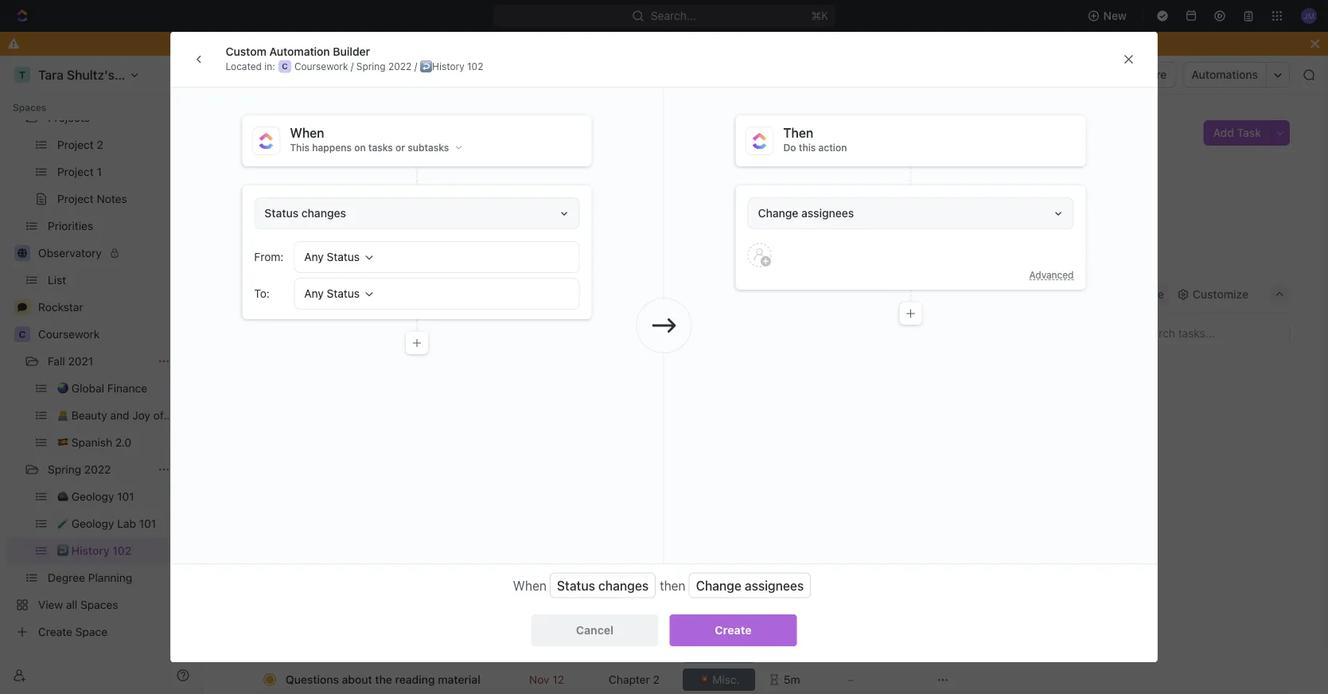 Task type: describe. For each thing, give the bounding box(es) containing it.
c inside coursework, , element
[[19, 329, 26, 340]]

questions about the reading material link
[[282, 668, 517, 691]]

chapter 2 button
[[599, 665, 679, 694]]

calendar
[[310, 288, 358, 301]]

you
[[513, 37, 532, 50]]

happens
[[312, 142, 352, 153]]

0 horizontal spatial to
[[360, 568, 371, 581]]

2022 inside the custom automation builder located in: c coursework /  spring 2022 /  ↩️ history 102
[[388, 61, 412, 72]]

reading
[[395, 672, 435, 686]]

102 inside the custom automation builder located in: c coursework /  spring 2022 /  ↩️ history 102
[[467, 61, 483, 72]]

fall 2021 link
[[48, 349, 151, 374]]

1- for chapter
[[653, 455, 663, 468]]

exploration
[[356, 553, 404, 564]]

assignees button
[[604, 323, 678, 343]]

support
[[440, 568, 481, 581]]

any status for from:
[[304, 250, 360, 263]]

1 vertical spatial assignees
[[745, 578, 804, 593]]

2 horizontal spatial coursework, , element
[[278, 60, 291, 73]]

2 horizontal spatial to
[[563, 37, 574, 50]]

history inside the custom automation builder located in: c coursework /  spring 2022 /  ↩️ history 102
[[432, 61, 465, 72]]

any status for to:
[[304, 287, 360, 300]]

1 horizontal spatial when
[[513, 578, 547, 593]]

calendar link
[[307, 283, 358, 306]]

hide inside dropdown button
[[1140, 288, 1164, 301]]

subtasks
[[408, 142, 449, 153]]

↩️ history 102 link
[[404, 65, 502, 84]]

status changes button
[[254, 197, 580, 229]]

spring inside the custom automation builder located in: c coursework /  spring 2022 /  ↩️ history 102
[[356, 61, 386, 72]]

status up from:
[[265, 207, 299, 220]]

questions
[[286, 672, 339, 686]]

observatory
[[38, 246, 102, 259]]

discredit
[[521, 568, 567, 581]]

any status button for to:
[[294, 278, 580, 310]]

chapter 1-3 button
[[599, 442, 679, 482]]

automations
[[1192, 68, 1258, 81]]

space
[[69, 84, 101, 97]]

chapter 2
[[609, 672, 660, 686]]

0 horizontal spatial ↩️ history 102
[[241, 119, 390, 145]]

search
[[1076, 288, 1113, 301]]

0 vertical spatial when
[[290, 125, 324, 140]]

0 vertical spatial do
[[495, 37, 510, 50]]

questions about the reading material
[[286, 672, 481, 686]]

then
[[660, 578, 686, 593]]

↩️ inside the custom automation builder located in: c coursework /  spring 2022 /  ↩️ history 102
[[420, 61, 430, 72]]

projects link
[[48, 105, 151, 131]]

3 for chapters 1-3
[[669, 422, 676, 435]]

the
[[375, 672, 392, 686]]

1 horizontal spatial to
[[426, 568, 437, 581]]

of
[[345, 553, 353, 564]]

facts
[[397, 568, 423, 581]]

or
[[396, 142, 405, 153]]

1 vertical spatial change assignees
[[696, 578, 804, 593]]

enable
[[577, 37, 612, 50]]

automations button
[[1184, 63, 1266, 87]]

custom automation builder located in: c coursework /  spring 2022 /  ↩️ history 102
[[226, 45, 483, 72]]

coursework, , element inside tree
[[14, 326, 30, 342]]

chapter 1-3
[[609, 455, 670, 468]]

team
[[38, 84, 66, 97]]

this
[[290, 142, 310, 153]]

1 vertical spatial status changes
[[557, 578, 649, 593]]

chapter 1&2
[[609, 489, 672, 502]]

new
[[1104, 9, 1127, 22]]

research to find facts to support and/or discredit my opinion link
[[304, 563, 627, 586]]

browser
[[615, 37, 658, 50]]

add task button
[[1204, 120, 1271, 146]]

spaces
[[13, 102, 46, 113]]

chapters 1-3 button
[[599, 414, 679, 443]]

research
[[308, 568, 357, 581]]

my
[[570, 568, 586, 581]]

task
[[1237, 126, 1262, 139]]

1&2
[[653, 489, 672, 502]]

assignees
[[624, 327, 671, 339]]

any for to:
[[304, 287, 324, 300]]

share button
[[1127, 62, 1177, 88]]

chapters 1-3
[[609, 422, 676, 435]]

team space link
[[38, 78, 193, 103]]

observatory link
[[38, 240, 193, 266]]

to:
[[254, 287, 270, 300]]

status right list
[[327, 287, 360, 300]]

and/or
[[484, 568, 518, 581]]

search...
[[651, 9, 696, 22]]

assignees inside dropdown button
[[802, 207, 854, 220]]

the age of exploration research to find facts to support and/or discredit my opinion
[[308, 553, 627, 581]]

projects
[[48, 111, 90, 124]]

⌘k
[[812, 9, 829, 22]]

status up calendar
[[327, 250, 360, 263]]

about
[[342, 672, 372, 686]]

sidebar navigation
[[0, 0, 203, 694]]

chapter 1 & 2 button
[[599, 509, 679, 549]]

chapter for chapter 1-3
[[609, 455, 650, 468]]

status changes inside dropdown button
[[265, 207, 346, 220]]

cancel button
[[531, 614, 659, 646]]

builder
[[333, 45, 370, 58]]

list link
[[259, 283, 281, 306]]



Task type: vqa. For each thing, say whether or not it's contained in the screenshot.
↩️
yes



Task type: locate. For each thing, give the bounding box(es) containing it.
1- right chapters
[[659, 422, 669, 435]]

chapter for chapter 1 & 2
[[609, 522, 650, 535]]

spring 2022 inside tree
[[48, 463, 111, 476]]

any status button
[[294, 241, 580, 273], [294, 278, 580, 310]]

status changes up cancel
[[557, 578, 649, 593]]

create button
[[670, 614, 797, 646]]

2 clickup image from the left
[[753, 132, 767, 149]]

1
[[653, 522, 658, 535]]

chapter inside 'button'
[[609, 455, 650, 468]]

0 horizontal spatial coursework link
[[38, 322, 193, 347]]

hide button
[[1121, 283, 1169, 306]]

1 any status button from the top
[[294, 241, 580, 273]]

1-
[[659, 422, 669, 435], [653, 455, 663, 468]]

2 any status from the top
[[304, 287, 360, 300]]

do down then
[[784, 142, 796, 153]]

when up this at top
[[290, 125, 324, 140]]

1 vertical spatial change
[[696, 578, 742, 593]]

history
[[432, 61, 465, 72], [438, 68, 476, 81], [268, 119, 342, 145]]

advanced
[[1030, 269, 1074, 280]]

user group image
[[16, 86, 28, 96]]

clickup image left this at top
[[259, 132, 273, 149]]

when
[[290, 125, 324, 140], [513, 578, 547, 593]]

do left "you"
[[495, 37, 510, 50]]

changes down happens
[[302, 207, 346, 220]]

0 vertical spatial any status button
[[294, 241, 580, 273]]

2 down cancel button
[[653, 672, 660, 686]]

coursework down automation
[[294, 61, 348, 72]]

2
[[672, 522, 679, 535], [653, 672, 660, 686]]

material
[[438, 672, 481, 686]]

status changes up from:
[[265, 207, 346, 220]]

to left find
[[360, 568, 371, 581]]

coursework link up fall 2021 link
[[38, 322, 193, 347]]

change assignees down action
[[758, 207, 854, 220]]

1 chapter from the top
[[609, 455, 650, 468]]

↩️
[[420, 61, 430, 72], [424, 68, 435, 81], [241, 119, 263, 145]]

clickup image for when
[[259, 132, 273, 149]]

3 up 1&2
[[663, 455, 670, 468]]

change inside dropdown button
[[758, 207, 799, 220]]

opinion
[[588, 568, 627, 581]]

do inside then do this action
[[784, 142, 796, 153]]

change
[[758, 207, 799, 220], [696, 578, 742, 593]]

list
[[262, 288, 281, 301]]

chapter left 1&2
[[609, 489, 650, 502]]

3 right chapters
[[669, 422, 676, 435]]

0 horizontal spatial c
[[19, 329, 26, 340]]

1 horizontal spatial change
[[758, 207, 799, 220]]

coursework up fall 2021
[[38, 328, 100, 341]]

4 chapter from the top
[[609, 672, 650, 686]]

1 vertical spatial 2
[[653, 672, 660, 686]]

any for from:
[[304, 250, 324, 263]]

clickup image left then
[[753, 132, 767, 149]]

any up calendar link
[[304, 250, 324, 263]]

1 vertical spatial any status
[[304, 287, 360, 300]]

when left my
[[513, 578, 547, 593]]

tree
[[6, 0, 196, 645]]

2 any from the top
[[304, 287, 324, 300]]

changes right my
[[599, 578, 649, 593]]

chapter 1 & 2
[[609, 522, 679, 535]]

coursework link inside tree
[[38, 322, 193, 347]]

0 horizontal spatial status changes
[[265, 207, 346, 220]]

0 vertical spatial any status
[[304, 250, 360, 263]]

any status up calendar
[[304, 250, 360, 263]]

0 vertical spatial 2
[[672, 522, 679, 535]]

1 vertical spatial when
[[513, 578, 547, 593]]

0 vertical spatial coursework link
[[213, 65, 298, 84]]

this inside then do this action
[[799, 142, 816, 153]]

chapter down chapters
[[609, 455, 650, 468]]

1 horizontal spatial hide
[[1140, 288, 1164, 301]]

tasks
[[368, 142, 393, 153]]

the
[[308, 553, 324, 564]]

0 horizontal spatial changes
[[302, 207, 346, 220]]

located
[[226, 61, 262, 72]]

change assignees
[[758, 207, 854, 220], [696, 578, 804, 593]]

any status right list
[[304, 287, 360, 300]]

globe image
[[18, 248, 27, 258]]

1 horizontal spatial do
[[784, 142, 796, 153]]

3 inside button
[[669, 422, 676, 435]]

1 horizontal spatial clickup image
[[753, 132, 767, 149]]

0 vertical spatial change
[[758, 207, 799, 220]]

status
[[265, 207, 299, 220], [327, 250, 360, 263], [327, 287, 360, 300], [557, 578, 595, 593]]

/
[[351, 61, 354, 72], [414, 61, 417, 72], [301, 68, 304, 81], [398, 68, 401, 81]]

automation
[[269, 45, 330, 58]]

1 clickup image from the left
[[259, 132, 273, 149]]

1 vertical spatial c
[[19, 329, 26, 340]]

1 vertical spatial coursework link
[[38, 322, 193, 347]]

status up cancel
[[557, 578, 595, 593]]

1 vertical spatial spring 2022 link
[[48, 457, 151, 482]]

create
[[715, 624, 752, 637]]

0 horizontal spatial do
[[495, 37, 510, 50]]

add task
[[1213, 126, 1262, 139]]

2021
[[68, 355, 93, 368]]

changes
[[302, 207, 346, 220], [599, 578, 649, 593]]

customize
[[1193, 288, 1249, 301]]

1 vertical spatial any status button
[[294, 278, 580, 310]]

hide right the search
[[1140, 288, 1164, 301]]

1- inside button
[[659, 422, 669, 435]]

any right list
[[304, 287, 324, 300]]

1 vertical spatial any
[[304, 287, 324, 300]]

1 horizontal spatial coursework link
[[213, 65, 298, 84]]

share
[[1137, 68, 1167, 81]]

then
[[784, 125, 814, 140]]

hide right "enable"
[[786, 37, 811, 50]]

change assignees up create at the bottom right of the page
[[696, 578, 804, 593]]

0 vertical spatial 1-
[[659, 422, 669, 435]]

do
[[495, 37, 510, 50], [784, 142, 796, 153]]

3 for chapter 1-3
[[663, 455, 670, 468]]

1 horizontal spatial status changes
[[557, 578, 649, 593]]

1 horizontal spatial spring 2022
[[327, 68, 391, 81]]

1 horizontal spatial changes
[[599, 578, 649, 593]]

team space
[[38, 84, 101, 97]]

1 vertical spatial spring 2022
[[48, 463, 111, 476]]

this
[[813, 37, 833, 50], [799, 142, 816, 153]]

1 vertical spatial this
[[799, 142, 816, 153]]

on
[[354, 142, 366, 153]]

fall
[[48, 355, 65, 368]]

assignees down action
[[802, 207, 854, 220]]

2022 inside tree
[[84, 463, 111, 476]]

customize button
[[1172, 283, 1254, 306]]

0 vertical spatial change assignees
[[758, 207, 854, 220]]

1 vertical spatial hide
[[1140, 288, 1164, 301]]

any status button for from:
[[294, 241, 580, 273]]

1 horizontal spatial 2
[[672, 522, 679, 535]]

0 horizontal spatial coursework, , element
[[14, 326, 30, 342]]

tree inside the sidebar 'navigation'
[[6, 0, 196, 645]]

change assignees inside dropdown button
[[758, 207, 854, 220]]

this down ⌘k
[[813, 37, 833, 50]]

–
[[609, 561, 615, 574], [848, 561, 854, 574], [609, 600, 615, 613], [609, 639, 615, 652], [848, 672, 854, 686]]

then do this action
[[784, 125, 847, 153]]

0 vertical spatial any
[[304, 250, 324, 263]]

0 vertical spatial hide
[[786, 37, 811, 50]]

coursework, , element
[[278, 60, 291, 73], [216, 68, 229, 81], [14, 326, 30, 342]]

0 horizontal spatial 2
[[653, 672, 660, 686]]

coursework down custom
[[232, 68, 294, 81]]

1 vertical spatial ↩️ history 102
[[241, 119, 390, 145]]

chapter for chapter 2
[[609, 672, 650, 686]]

0 vertical spatial status changes
[[265, 207, 346, 220]]

0 vertical spatial ↩️ history 102
[[424, 68, 498, 81]]

spring 2022
[[327, 68, 391, 81], [48, 463, 111, 476]]

1 vertical spatial 3
[[663, 455, 670, 468]]

1 horizontal spatial spring 2022 link
[[307, 65, 395, 84]]

to
[[563, 37, 574, 50], [360, 568, 371, 581], [426, 568, 437, 581]]

0 horizontal spatial spring 2022
[[48, 463, 111, 476]]

clickup image
[[259, 132, 273, 149], [753, 132, 767, 149]]

from:
[[254, 250, 284, 263]]

chapter
[[609, 455, 650, 468], [609, 489, 650, 502], [609, 522, 650, 535], [609, 672, 650, 686]]

assignees up create at the bottom right of the page
[[745, 578, 804, 593]]

0 horizontal spatial spring 2022 link
[[48, 457, 151, 482]]

0 vertical spatial c
[[282, 62, 288, 71]]

find
[[373, 568, 394, 581]]

coursework link down custom
[[213, 65, 298, 84]]

spring 2022 link
[[307, 65, 395, 84], [48, 457, 151, 482]]

1 any status from the top
[[304, 250, 360, 263]]

1 vertical spatial do
[[784, 142, 796, 153]]

hide
[[786, 37, 811, 50], [1140, 288, 1164, 301]]

new button
[[1081, 3, 1137, 29]]

3
[[669, 422, 676, 435], [663, 455, 670, 468]]

0 horizontal spatial change
[[696, 578, 742, 593]]

chapter down cancel button
[[609, 672, 650, 686]]

coursework inside tree
[[38, 328, 100, 341]]

1 vertical spatial changes
[[599, 578, 649, 593]]

1 vertical spatial 1-
[[653, 455, 663, 468]]

0 horizontal spatial clickup image
[[259, 132, 273, 149]]

0 vertical spatial 3
[[669, 422, 676, 435]]

notifications?
[[661, 37, 732, 50]]

spring inside tree
[[48, 463, 81, 476]]

enable
[[743, 37, 778, 50]]

chapter for chapter 1&2
[[609, 489, 650, 502]]

2 any status button from the top
[[294, 278, 580, 310]]

3 chapter from the top
[[609, 522, 650, 535]]

fall 2021
[[48, 355, 93, 368]]

1 any from the top
[[304, 250, 324, 263]]

1 horizontal spatial c
[[282, 62, 288, 71]]

1- up 1&2
[[653, 455, 663, 468]]

0 horizontal spatial when
[[290, 125, 324, 140]]

want
[[535, 37, 561, 50]]

0 vertical spatial this
[[813, 37, 833, 50]]

tree containing team space
[[6, 0, 196, 645]]

chapters
[[609, 422, 656, 435]]

this down then
[[799, 142, 816, 153]]

1- for chapters
[[659, 422, 669, 435]]

do you want to enable browser notifications? enable hide this
[[495, 37, 833, 50]]

this happens on tasks or subtasks
[[290, 142, 449, 153]]

2 chapter from the top
[[609, 489, 650, 502]]

change assignees button
[[748, 197, 1074, 229]]

0 vertical spatial changes
[[302, 207, 346, 220]]

1 horizontal spatial ↩️ history 102
[[424, 68, 498, 81]]

coursework inside the custom automation builder located in: c coursework /  spring 2022 /  ↩️ history 102
[[294, 61, 348, 72]]

chapter left 1
[[609, 522, 650, 535]]

2 right &
[[672, 522, 679, 535]]

cancel
[[576, 624, 614, 637]]

search button
[[1055, 283, 1118, 306]]

1- inside 'button'
[[653, 455, 663, 468]]

c inside the custom automation builder located in: c coursework /  spring 2022 /  ↩️ history 102
[[282, 62, 288, 71]]

action
[[819, 142, 847, 153]]

coursework link
[[213, 65, 298, 84], [38, 322, 193, 347]]

chapter 1&2 button
[[599, 481, 679, 510]]

changes inside dropdown button
[[302, 207, 346, 220]]

3 inside 'button'
[[663, 455, 670, 468]]

age
[[327, 553, 342, 564]]

0 vertical spatial spring 2022
[[327, 68, 391, 81]]

0 horizontal spatial hide
[[786, 37, 811, 50]]

– button
[[599, 548, 679, 588], [838, 548, 918, 588], [599, 587, 679, 627], [599, 626, 679, 666], [838, 665, 918, 694]]

&
[[661, 522, 669, 535]]

Search tasks... text field
[[1130, 321, 1289, 345]]

0 vertical spatial spring 2022 link
[[307, 65, 395, 84]]

to right facts
[[426, 568, 437, 581]]

1 horizontal spatial coursework, , element
[[216, 68, 229, 81]]

clickup image for then
[[753, 132, 767, 149]]

add
[[1213, 126, 1234, 139]]

to right want on the left of the page
[[563, 37, 574, 50]]

0 vertical spatial assignees
[[802, 207, 854, 220]]



